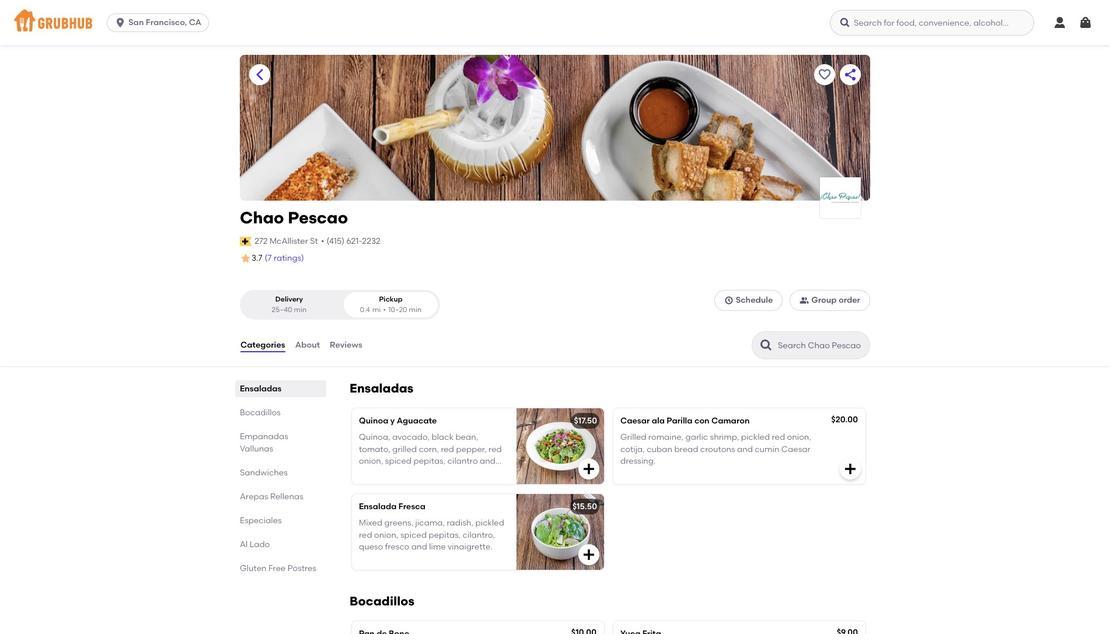 Task type: locate. For each thing, give the bounding box(es) containing it.
1 vertical spatial •
[[383, 306, 386, 314]]

spiced inside mixed greens, jicama, radish, pickled red onion, spiced pepitas, cilantro, queso fresco and lime vinaigrette.
[[401, 531, 427, 541]]

dressing. inside quinoa, avocado, black bean, tomato, grilled corn, red pepper, red onion, spiced pepitas, cilantro and smokey honey-lime dressing.
[[438, 469, 473, 478]]

• right st
[[321, 236, 324, 246]]

chao pescao logo image
[[821, 178, 861, 218]]

smokey
[[359, 469, 389, 478]]

caesar ala parilla con camaron
[[621, 416, 750, 426]]

0 horizontal spatial and
[[412, 543, 427, 552]]

shrimp,
[[711, 433, 740, 443]]

0 horizontal spatial min
[[294, 306, 307, 314]]

group
[[812, 296, 837, 306]]

1 horizontal spatial bocadillos
[[350, 595, 415, 609]]

pickled for radish,
[[476, 519, 505, 529]]

1 vertical spatial spiced
[[401, 531, 427, 541]]

0 horizontal spatial dressing.
[[438, 469, 473, 478]]

vinaigrette.
[[448, 543, 493, 552]]

0 vertical spatial pickled
[[742, 433, 770, 443]]

cumin
[[755, 445, 780, 455]]

0 vertical spatial pepitas,
[[414, 457, 446, 467]]

gluten free postres
[[240, 564, 317, 574]]

red down mixed
[[359, 531, 372, 541]]

1 vertical spatial caesar
[[782, 445, 811, 455]]

al lado
[[240, 540, 270, 550]]

reviews button
[[329, 325, 363, 367]]

• right mi
[[383, 306, 386, 314]]

categories button
[[240, 325, 286, 367]]

and right the 'fresco'
[[412, 543, 427, 552]]

1 vertical spatial lime
[[429, 543, 446, 552]]

1 horizontal spatial pickled
[[742, 433, 770, 443]]

pepitas, down corn,
[[414, 457, 446, 467]]

1 vertical spatial and
[[480, 457, 496, 467]]

and down the pepper, on the bottom
[[480, 457, 496, 467]]

cilantro
[[448, 457, 478, 467]]

onion, inside grilled romaine, garlic shrimp, pickled red onion, cotija, cuban bread croutons and cumin caesar dressing.
[[788, 433, 812, 443]]

(7
[[265, 253, 272, 263]]

and left 'cumin'
[[738, 445, 753, 455]]

pickled inside mixed greens, jicama, radish, pickled red onion, spiced pepitas, cilantro, queso fresco and lime vinaigrette.
[[476, 519, 505, 529]]

san francisco, ca button
[[107, 13, 214, 32]]

spiced down greens, at left bottom
[[401, 531, 427, 541]]

romaine,
[[649, 433, 684, 443]]

arepas rellenas
[[240, 492, 304, 502]]

onion,
[[788, 433, 812, 443], [359, 457, 383, 467], [374, 531, 399, 541]]

onion, inside mixed greens, jicama, radish, pickled red onion, spiced pepitas, cilantro, queso fresco and lime vinaigrette.
[[374, 531, 399, 541]]

free
[[269, 564, 286, 574]]

min
[[294, 306, 307, 314], [409, 306, 422, 314]]

chao pescao
[[240, 208, 348, 228]]

0 vertical spatial and
[[738, 445, 753, 455]]

al
[[240, 540, 248, 550]]

red inside grilled romaine, garlic shrimp, pickled red onion, cotija, cuban bread croutons and cumin caesar dressing.
[[772, 433, 786, 443]]

0 horizontal spatial bocadillos
[[240, 408, 281, 418]]

pickled
[[742, 433, 770, 443], [476, 519, 505, 529]]

pickup
[[379, 296, 403, 304]]

bocadillos down the queso
[[350, 595, 415, 609]]

1 vertical spatial dressing.
[[438, 469, 473, 478]]

lime down corn,
[[419, 469, 436, 478]]

caret left icon image
[[253, 68, 267, 82]]

• inside pickup 0.4 mi • 10–20 min
[[383, 306, 386, 314]]

min inside delivery 25–40 min
[[294, 306, 307, 314]]

and inside grilled romaine, garlic shrimp, pickled red onion, cotija, cuban bread croutons and cumin caesar dressing.
[[738, 445, 753, 455]]

ensaladas up quinoa
[[350, 381, 414, 396]]

pickled up 'cumin'
[[742, 433, 770, 443]]

•
[[321, 236, 324, 246], [383, 306, 386, 314]]

share icon image
[[844, 68, 858, 82]]

0 vertical spatial onion,
[[788, 433, 812, 443]]

bocadillos up "empanadas"
[[240, 408, 281, 418]]

621-
[[347, 236, 362, 246]]

(7 ratings)
[[265, 253, 304, 263]]

Search Chao Pescao search field
[[777, 341, 867, 352]]

dressing.
[[621, 457, 656, 467], [438, 469, 473, 478]]

0 vertical spatial dressing.
[[621, 457, 656, 467]]

1 vertical spatial pepitas,
[[429, 531, 461, 541]]

ensaladas down categories "button"
[[240, 384, 282, 394]]

red inside mixed greens, jicama, radish, pickled red onion, spiced pepitas, cilantro, queso fresco and lime vinaigrette.
[[359, 531, 372, 541]]

2 min from the left
[[409, 306, 422, 314]]

2 vertical spatial and
[[412, 543, 427, 552]]

svg image
[[582, 548, 596, 562]]

fresca
[[399, 502, 426, 512]]

1 min from the left
[[294, 306, 307, 314]]

1 horizontal spatial and
[[480, 457, 496, 467]]

grilled
[[621, 433, 647, 443]]

svg image
[[1054, 16, 1068, 30], [1079, 16, 1093, 30], [115, 17, 126, 29], [840, 17, 852, 29], [725, 296, 734, 306], [582, 463, 596, 477], [844, 463, 858, 477]]

dressing. down cilantro
[[438, 469, 473, 478]]

Search for food, convenience, alcohol... search field
[[831, 10, 1035, 36]]

delivery
[[275, 296, 303, 304]]

2 horizontal spatial and
[[738, 445, 753, 455]]

pickled up cilantro,
[[476, 519, 505, 529]]

0 vertical spatial bocadillos
[[240, 408, 281, 418]]

sandwiches
[[240, 468, 288, 478]]

1 horizontal spatial caesar
[[782, 445, 811, 455]]

dressing. down the cotija,
[[621, 457, 656, 467]]

red right the pepper, on the bottom
[[489, 445, 502, 455]]

pickled inside grilled romaine, garlic shrimp, pickled red onion, cotija, cuban bread croutons and cumin caesar dressing.
[[742, 433, 770, 443]]

2 vertical spatial onion,
[[374, 531, 399, 541]]

star icon image
[[240, 253, 252, 265]]

corn,
[[419, 445, 439, 455]]

min down delivery
[[294, 306, 307, 314]]

red up 'cumin'
[[772, 433, 786, 443]]

0 vertical spatial lime
[[419, 469, 436, 478]]

caesar up grilled
[[621, 416, 650, 426]]

search icon image
[[760, 339, 774, 353]]

svg image inside schedule button
[[725, 296, 734, 306]]

0 vertical spatial caesar
[[621, 416, 650, 426]]

pickup 0.4 mi • 10–20 min
[[360, 296, 422, 314]]

pepitas, inside mixed greens, jicama, radish, pickled red onion, spiced pepitas, cilantro, queso fresco and lime vinaigrette.
[[429, 531, 461, 541]]

(415) 621-2232 button
[[327, 236, 381, 248]]

option group
[[240, 290, 440, 320]]

min right 10–20
[[409, 306, 422, 314]]

spiced down grilled
[[385, 457, 412, 467]]

2232
[[362, 236, 381, 246]]

1 vertical spatial onion,
[[359, 457, 383, 467]]

red
[[772, 433, 786, 443], [441, 445, 454, 455], [489, 445, 502, 455], [359, 531, 372, 541]]

pepitas, down jicama,
[[429, 531, 461, 541]]

1 vertical spatial pickled
[[476, 519, 505, 529]]

quinoa y aguacate
[[359, 416, 437, 426]]

arepas
[[240, 492, 268, 502]]

save this restaurant image
[[818, 68, 832, 82]]

0 vertical spatial spiced
[[385, 457, 412, 467]]

categories
[[241, 340, 285, 350]]

1 horizontal spatial dressing.
[[621, 457, 656, 467]]

cilantro,
[[463, 531, 495, 541]]

save this restaurant button
[[815, 64, 836, 85]]

caesar right 'cumin'
[[782, 445, 811, 455]]

chao
[[240, 208, 284, 228]]

grilled romaine, garlic shrimp, pickled red onion, cotija, cuban bread croutons and cumin caesar dressing.
[[621, 433, 812, 467]]

0 horizontal spatial •
[[321, 236, 324, 246]]

1 horizontal spatial min
[[409, 306, 422, 314]]

0 vertical spatial •
[[321, 236, 324, 246]]

0 horizontal spatial pickled
[[476, 519, 505, 529]]

queso
[[359, 543, 383, 552]]

lime down jicama,
[[429, 543, 446, 552]]

reviews
[[330, 340, 363, 350]]

and
[[738, 445, 753, 455], [480, 457, 496, 467], [412, 543, 427, 552]]

delivery 25–40 min
[[272, 296, 307, 314]]

$17.50
[[574, 416, 597, 426]]

caesar
[[621, 416, 650, 426], [782, 445, 811, 455]]

ensaladas
[[350, 381, 414, 396], [240, 384, 282, 394]]

quinoa y aguacate image
[[517, 409, 604, 485]]

1 horizontal spatial •
[[383, 306, 386, 314]]



Task type: vqa. For each thing, say whether or not it's contained in the screenshot.
leftmost the •
yes



Task type: describe. For each thing, give the bounding box(es) containing it.
greens,
[[385, 519, 414, 529]]

ensalada
[[359, 502, 397, 512]]

3.7
[[252, 254, 263, 263]]

quinoa,
[[359, 433, 391, 443]]

cotija,
[[621, 445, 645, 455]]

caesar inside grilled romaine, garlic shrimp, pickled red onion, cotija, cuban bread croutons and cumin caesar dressing.
[[782, 445, 811, 455]]

gluten
[[240, 564, 267, 574]]

pescao
[[288, 208, 348, 228]]

cuban
[[647, 445, 673, 455]]

0 horizontal spatial ensaladas
[[240, 384, 282, 394]]

mixed greens, jicama, radish, pickled red onion, spiced pepitas, cilantro, queso fresco and lime vinaigrette.
[[359, 519, 505, 552]]

272
[[255, 236, 268, 246]]

radish,
[[447, 519, 474, 529]]

avocado,
[[393, 433, 430, 443]]

fresco
[[385, 543, 410, 552]]

group order button
[[790, 290, 871, 311]]

main navigation navigation
[[0, 0, 1111, 46]]

ensalada fresca image
[[517, 495, 604, 571]]

tomato,
[[359, 445, 391, 455]]

group order
[[812, 296, 861, 306]]

1 horizontal spatial ensaladas
[[350, 381, 414, 396]]

especiales
[[240, 516, 282, 526]]

schedule button
[[715, 290, 783, 311]]

empanadas
[[240, 432, 288, 442]]

bean,
[[456, 433, 479, 443]]

parilla
[[667, 416, 693, 426]]

272 mcallister st button
[[254, 235, 319, 248]]

red down black
[[441, 445, 454, 455]]

$15.50
[[573, 502, 597, 512]]

option group containing delivery 25–40 min
[[240, 290, 440, 320]]

and inside mixed greens, jicama, radish, pickled red onion, spiced pepitas, cilantro, queso fresco and lime vinaigrette.
[[412, 543, 427, 552]]

lime inside mixed greens, jicama, radish, pickled red onion, spiced pepitas, cilantro, queso fresco and lime vinaigrette.
[[429, 543, 446, 552]]

pepper,
[[456, 445, 487, 455]]

garlic
[[686, 433, 709, 443]]

1 vertical spatial bocadillos
[[350, 595, 415, 609]]

ratings)
[[274, 253, 304, 263]]

mi
[[373, 306, 381, 314]]

and inside quinoa, avocado, black bean, tomato, grilled corn, red pepper, red onion, spiced pepitas, cilantro and smokey honey-lime dressing.
[[480, 457, 496, 467]]

quinoa
[[359, 416, 389, 426]]

• (415) 621-2232
[[321, 236, 381, 246]]

people icon image
[[800, 296, 810, 306]]

grilled
[[393, 445, 417, 455]]

(415)
[[327, 236, 345, 246]]

0 horizontal spatial caesar
[[621, 416, 650, 426]]

vallunas
[[240, 444, 273, 454]]

y
[[391, 416, 395, 426]]

spiced inside quinoa, avocado, black bean, tomato, grilled corn, red pepper, red onion, spiced pepitas, cilantro and smokey honey-lime dressing.
[[385, 457, 412, 467]]

rellenas
[[270, 492, 304, 502]]

empanadas vallunas
[[240, 432, 288, 454]]

onion, inside quinoa, avocado, black bean, tomato, grilled corn, red pepper, red onion, spiced pepitas, cilantro and smokey honey-lime dressing.
[[359, 457, 383, 467]]

quinoa, avocado, black bean, tomato, grilled corn, red pepper, red onion, spiced pepitas, cilantro and smokey honey-lime dressing.
[[359, 433, 502, 478]]

bread
[[675, 445, 699, 455]]

pickled for shrimp,
[[742, 433, 770, 443]]

postres
[[288, 564, 317, 574]]

order
[[839, 296, 861, 306]]

subscription pass image
[[240, 237, 252, 246]]

min inside pickup 0.4 mi • 10–20 min
[[409, 306, 422, 314]]

black
[[432, 433, 454, 443]]

schedule
[[736, 296, 773, 306]]

croutons
[[701, 445, 736, 455]]

mixed
[[359, 519, 383, 529]]

san francisco, ca
[[129, 18, 202, 27]]

mcallister
[[270, 236, 308, 246]]

san
[[129, 18, 144, 27]]

con
[[695, 416, 710, 426]]

onion, for grilled romaine, garlic shrimp, pickled red onion, cotija, cuban bread croutons and cumin caesar dressing.
[[788, 433, 812, 443]]

honey-
[[391, 469, 419, 478]]

272 mcallister st
[[255, 236, 318, 246]]

10–20
[[388, 306, 407, 314]]

lime inside quinoa, avocado, black bean, tomato, grilled corn, red pepper, red onion, spiced pepitas, cilantro and smokey honey-lime dressing.
[[419, 469, 436, 478]]

francisco,
[[146, 18, 187, 27]]

0.4
[[360, 306, 370, 314]]

lado
[[250, 540, 270, 550]]

camaron
[[712, 416, 750, 426]]

dressing. inside grilled romaine, garlic shrimp, pickled red onion, cotija, cuban bread croutons and cumin caesar dressing.
[[621, 457, 656, 467]]

st
[[310, 236, 318, 246]]

aguacate
[[397, 416, 437, 426]]

ca
[[189, 18, 202, 27]]

ensalada fresca
[[359, 502, 426, 512]]

pepitas, inside quinoa, avocado, black bean, tomato, grilled corn, red pepper, red onion, spiced pepitas, cilantro and smokey honey-lime dressing.
[[414, 457, 446, 467]]

jicama,
[[416, 519, 445, 529]]

onion, for mixed greens, jicama, radish, pickled red onion, spiced pepitas, cilantro, queso fresco and lime vinaigrette.
[[374, 531, 399, 541]]

about
[[295, 340, 320, 350]]

$20.00
[[832, 415, 859, 425]]

25–40
[[272, 306, 292, 314]]

ala
[[652, 416, 665, 426]]

svg image inside san francisco, ca button
[[115, 17, 126, 29]]



